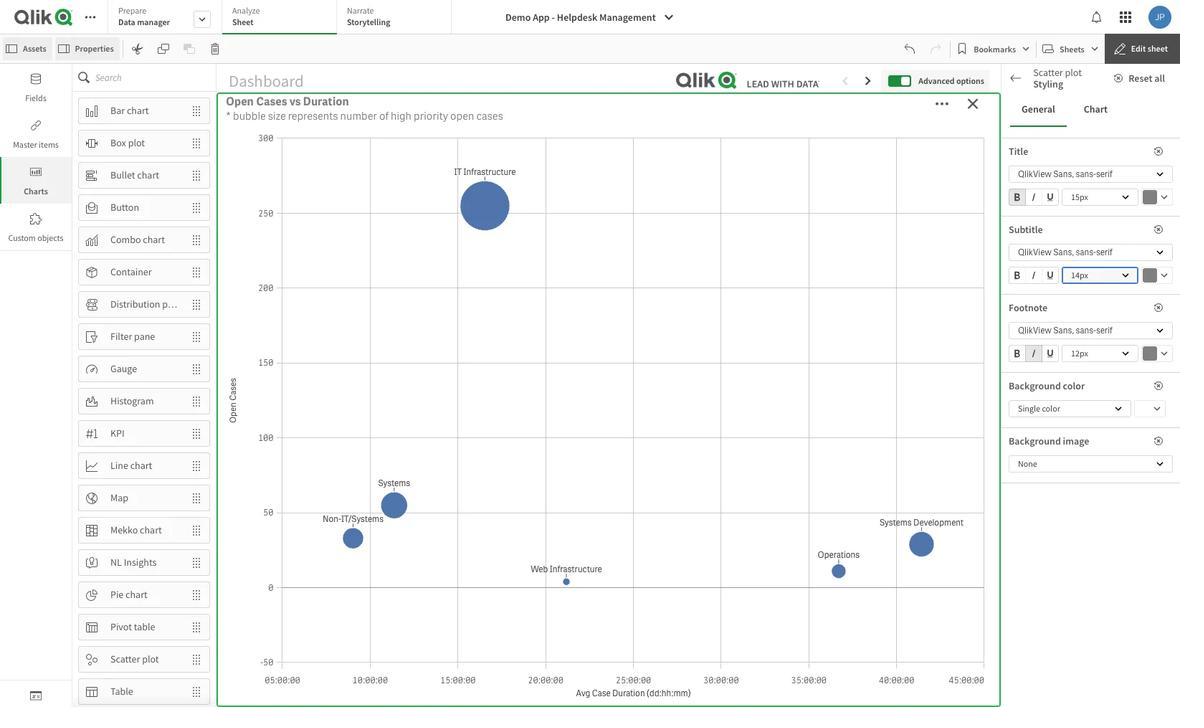 Task type: locate. For each thing, give the bounding box(es) containing it.
sheets button
[[1040, 37, 1102, 60]]

background color
[[1009, 379, 1085, 392]]

data
[[118, 16, 135, 27]]

5 move image from the top
[[184, 357, 209, 381]]

database image
[[30, 73, 42, 85]]

reset
[[1129, 72, 1153, 85]]

move image for scatter plot
[[184, 647, 209, 672]]

move image for bullet chart
[[184, 163, 209, 188]]

2 vertical spatial sans,
[[1054, 325, 1075, 336]]

0 vertical spatial background
[[1009, 379, 1061, 392]]

6 move image from the top
[[184, 454, 209, 478]]

1 vertical spatial state
[[1115, 308, 1134, 318]]

plot inside scatter plot styling
[[1065, 66, 1082, 79]]

link image
[[30, 120, 42, 131]]

chart inside button
[[1084, 103, 1108, 116]]

plot down "table"
[[142, 653, 159, 666]]

qlikview for footnote
[[1018, 325, 1052, 336]]

move image for map
[[184, 486, 209, 510]]

0 horizontal spatial state
[[1009, 247, 1031, 260]]

alternate
[[1021, 221, 1059, 234]]

2 move image from the top
[[184, 195, 209, 220]]

qlikview sans, sans-serif button
[[1009, 166, 1173, 183], [1009, 244, 1173, 261], [1009, 322, 1173, 339]]

1 serif from the top
[[1097, 169, 1113, 180]]

serif down set
[[1097, 325, 1113, 336]]

qlikview sans, sans-serif for footnote
[[1018, 325, 1113, 336]]

priority inside low priority cases 203
[[823, 99, 896, 128]]

serif
[[1097, 169, 1113, 180], [1097, 247, 1113, 258], [1097, 325, 1113, 336]]

open cases vs duration * bubble size represents number of high priority open cases
[[226, 94, 503, 123]]

navigation off
[[1009, 408, 1054, 438]]

open left by
[[548, 192, 576, 207]]

1 vertical spatial sans,
[[1054, 247, 1075, 258]]

move image
[[184, 99, 209, 123], [184, 163, 209, 188], [184, 228, 209, 252], [184, 325, 209, 349], [184, 421, 209, 446], [184, 454, 209, 478], [184, 550, 209, 575], [184, 583, 209, 607], [184, 680, 209, 704]]

qlikview down subtitle
[[1018, 247, 1052, 258]]

cases inside medium priority cases 142
[[660, 99, 720, 128]]

button
[[110, 201, 139, 214]]

map
[[110, 491, 128, 504]]

0 vertical spatial group
[[1009, 189, 1059, 209]]

chart down suggestions
[[1084, 103, 1108, 116]]

palette image
[[1016, 377, 1028, 388]]

narrate storytelling
[[347, 5, 390, 27]]

state down subtitle
[[1009, 247, 1031, 260]]

chart right bar
[[127, 104, 149, 117]]

sans, up presentation
[[1054, 325, 1075, 336]]

general down scatter chart icon
[[1022, 103, 1056, 116]]

0 vertical spatial general
[[1022, 103, 1056, 116]]

fields button
[[0, 64, 72, 110]]

1 sans, from the top
[[1054, 169, 1075, 180]]

custom
[[8, 232, 36, 243]]

3 move image from the top
[[184, 228, 209, 252]]

priority inside medium priority cases 142
[[583, 99, 656, 128]]

open left &
[[224, 473, 252, 488]]

move image for table
[[184, 680, 209, 704]]

1 vertical spatial qlikview
[[1018, 247, 1052, 258]]

0 vertical spatial qlikview sans, sans-serif
[[1018, 169, 1113, 180]]

application
[[0, 0, 1181, 707]]

4 move image from the top
[[184, 325, 209, 349]]

2 vertical spatial qlikview sans, sans-serif button
[[1009, 322, 1173, 339]]

color for background color
[[1063, 379, 1085, 392]]

state right set
[[1115, 308, 1134, 318]]

1 horizontal spatial you
[[1061, 308, 1074, 318]]

plot right box
[[128, 136, 145, 149]]

1 horizontal spatial color
[[1063, 379, 1085, 392]]

3 serif from the top
[[1097, 325, 1113, 336]]

1 group from the top
[[1009, 189, 1059, 209]]

1 background from the top
[[1009, 379, 1061, 392]]

qlikview sans, sans-serif button down the need
[[1009, 322, 1173, 339]]

group down appearance
[[1009, 189, 1059, 209]]

subtitle
[[1009, 223, 1043, 236]]

type
[[668, 192, 692, 207]]

3 move image from the top
[[184, 260, 209, 284]]

1 vertical spatial scatter
[[110, 653, 140, 666]]

objects
[[37, 232, 64, 243]]

3 sans, from the top
[[1054, 325, 1075, 336]]

move image for pie chart
[[184, 583, 209, 607]]

reset all button
[[1106, 67, 1177, 90]]

sans- down the need
[[1076, 325, 1097, 336]]

move image for gauge
[[184, 357, 209, 381]]

8 move image from the top
[[184, 518, 209, 543]]

group up palette image
[[1009, 345, 1059, 365]]

bar
[[110, 104, 125, 117]]

charts
[[24, 186, 48, 197]]

filter
[[110, 330, 132, 343]]

demo app - helpdesk management
[[506, 11, 656, 24]]

1 vertical spatial group
[[1009, 267, 1059, 287]]

serif up 14px dropdown button
[[1097, 247, 1113, 258]]

triangle bottom image for presentation
[[1002, 344, 1021, 351]]

0 vertical spatial qlikview
[[1018, 169, 1052, 180]]

qlikview down the title
[[1018, 169, 1052, 180]]

1 vertical spatial size
[[1041, 450, 1057, 463]]

0 horizontal spatial color
[[1042, 403, 1061, 414]]

chart right pie
[[126, 588, 148, 601]]

0 horizontal spatial chart
[[1035, 78, 1059, 91]]

application containing 72
[[0, 0, 1181, 707]]

0 horizontal spatial size
[[268, 109, 286, 123]]

0 vertical spatial open
[[226, 94, 254, 109]]

priority for 72
[[307, 99, 380, 128]]

background up bubble size
[[1009, 435, 1061, 448]]

2 vertical spatial qlikview sans, sans-serif
[[1018, 325, 1113, 336]]

None text field
[[1009, 560, 1132, 580]]

sans, for footnote
[[1054, 325, 1075, 336]]

medium priority cases 142
[[498, 99, 720, 186]]

3 sans- from the top
[[1076, 325, 1097, 336]]

7 move image from the top
[[184, 550, 209, 575]]

need
[[1075, 308, 1093, 318]]

background up single color
[[1009, 379, 1061, 392]]

sans- for footnote
[[1076, 325, 1097, 336]]

1 horizontal spatial tab list
[[1011, 93, 1172, 127]]

1 qlikview sans, sans-serif button from the top
[[1009, 166, 1173, 183]]

4 move image from the top
[[184, 292, 209, 317]]

1 vertical spatial background
[[1009, 435, 1061, 448]]

table
[[134, 620, 155, 633]]

move image for mekko chart
[[184, 518, 209, 543]]

gauge
[[110, 362, 137, 375]]

group
[[1009, 189, 1059, 209], [1009, 267, 1059, 287], [1009, 345, 1059, 365]]

assets
[[23, 43, 46, 54]]

size
[[268, 109, 286, 123], [1041, 450, 1057, 463]]

0 horizontal spatial you
[[1015, 297, 1028, 308]]

size inside the open cases vs duration * bubble size represents number of high priority open cases
[[268, 109, 286, 123]]

open for open cases vs duration * bubble size represents number of high priority open cases
[[226, 94, 254, 109]]

storytelling
[[347, 16, 390, 27]]

open left high
[[226, 94, 254, 109]]

group for subtitle
[[1009, 267, 1059, 287]]

72
[[324, 128, 376, 186]]

15px button
[[1062, 189, 1139, 206]]

move image
[[184, 131, 209, 155], [184, 195, 209, 220], [184, 260, 209, 284], [184, 292, 209, 317], [184, 357, 209, 381], [184, 389, 209, 413], [184, 486, 209, 510], [184, 518, 209, 543], [184, 615, 209, 639], [184, 647, 209, 672]]

0 vertical spatial size
[[268, 109, 286, 123]]

1 vertical spatial serif
[[1097, 247, 1113, 258]]

visualizations,
[[1009, 308, 1059, 318]]

styling inside scatter plot styling
[[1034, 77, 1064, 90]]

2 qlikview from the top
[[1018, 247, 1052, 258]]

1 horizontal spatial scatter
[[1034, 66, 1063, 79]]

1 horizontal spatial chart
[[1084, 103, 1108, 116]]

2 sans, from the top
[[1054, 247, 1075, 258]]

move image for histogram
[[184, 389, 209, 413]]

plot for distribution plot
[[162, 298, 179, 311]]

state inside if you want to add the object to master visualizations, you need to set state to <inherited>.
[[1115, 308, 1134, 318]]

move image for container
[[184, 260, 209, 284]]

qlikview for subtitle
[[1018, 247, 1052, 258]]

scatter right scatter chart icon
[[1034, 66, 1063, 79]]

tab list
[[108, 0, 457, 36], [1011, 93, 1172, 127]]

line chart
[[110, 459, 152, 472]]

number
[[340, 109, 377, 123]]

12px button
[[1062, 345, 1139, 362]]

styling up single color
[[1037, 376, 1067, 389]]

2 vertical spatial serif
[[1097, 325, 1113, 336]]

cases inside "high priority cases 72"
[[385, 99, 444, 128]]

triangle bottom image down triangle right image
[[1002, 223, 1021, 230]]

none button
[[1009, 455, 1173, 473]]

chart right line
[[130, 459, 152, 472]]

chart right bullet
[[137, 169, 159, 182]]

background
[[1009, 379, 1061, 392], [1009, 435, 1061, 448]]

open inside the open cases vs duration * bubble size represents number of high priority open cases
[[226, 94, 254, 109]]

2 sans- from the top
[[1076, 247, 1097, 258]]

1 vertical spatial color
[[1042, 403, 1061, 414]]

scatter up table
[[110, 653, 140, 666]]

cases
[[477, 109, 503, 123]]

chart right mekko
[[140, 524, 162, 537]]

container
[[110, 265, 152, 278]]

plot right distribution
[[162, 298, 179, 311]]

7 move image from the top
[[184, 486, 209, 510]]

9 move image from the top
[[184, 615, 209, 639]]

0 vertical spatial sans,
[[1054, 169, 1075, 180]]

chart
[[1035, 78, 1059, 91], [1084, 103, 1108, 116]]

you right if
[[1015, 297, 1028, 308]]

2 vertical spatial open
[[224, 473, 252, 488]]

10 move image from the top
[[184, 647, 209, 672]]

8 move image from the top
[[184, 583, 209, 607]]

0 vertical spatial tab list
[[108, 0, 457, 36]]

styling
[[1034, 77, 1064, 90], [1037, 376, 1067, 389]]

histogram
[[110, 395, 154, 407]]

you left the
[[1061, 308, 1074, 318]]

navigation
[[1009, 408, 1054, 421]]

qlikview sans, sans-serif up presentation
[[1018, 325, 1113, 336]]

general inside button
[[1022, 103, 1056, 116]]

size left vs
[[268, 109, 286, 123]]

styling up general button
[[1034, 77, 1064, 90]]

to left set
[[1094, 308, 1102, 318]]

1 vertical spatial tab list
[[1011, 93, 1172, 127]]

1 move image from the top
[[184, 131, 209, 155]]

142
[[570, 128, 648, 186]]

management
[[600, 11, 656, 24]]

0 vertical spatial sans-
[[1076, 169, 1097, 180]]

advanced options
[[919, 75, 985, 86]]

1 vertical spatial chart
[[1084, 103, 1108, 116]]

single color
[[1018, 403, 1061, 414]]

2 serif from the top
[[1097, 247, 1113, 258]]

states
[[1061, 221, 1086, 234]]

0 vertical spatial scatter
[[1034, 66, 1063, 79]]

sheets
[[1060, 43, 1085, 54]]

serif up 15px dropdown button
[[1097, 169, 1113, 180]]

sans,
[[1054, 169, 1075, 180], [1054, 247, 1075, 258], [1054, 325, 1075, 336]]

edit sheet button
[[1105, 34, 1181, 64]]

general up alternate
[[1021, 194, 1053, 207]]

puzzle image
[[30, 213, 42, 224]]

priority inside "high priority cases 72"
[[307, 99, 380, 128]]

triangle bottom image
[[1002, 223, 1021, 230], [1002, 344, 1021, 351]]

qlikview sans, sans-serif button for title
[[1009, 166, 1173, 183]]

mekko
[[110, 524, 138, 537]]

1 horizontal spatial size
[[1041, 450, 1057, 463]]

scatter for scatter plot styling
[[1034, 66, 1063, 79]]

bookmarks
[[974, 43, 1016, 54]]

color up the single color dropdown button
[[1063, 379, 1085, 392]]

to right set
[[1135, 308, 1142, 318]]

chart
[[127, 104, 149, 117], [137, 169, 159, 182], [143, 233, 165, 246], [130, 459, 152, 472], [140, 524, 162, 537], [126, 588, 148, 601]]

chart right combo on the top of the page
[[143, 233, 165, 246]]

0 vertical spatial state
[[1009, 247, 1031, 260]]

if
[[1009, 297, 1014, 308]]

chart up general button
[[1035, 78, 1059, 91]]

3 qlikview sans, sans-serif button from the top
[[1009, 322, 1173, 339]]

assets button
[[3, 37, 52, 60]]

1 sans- from the top
[[1076, 169, 1097, 180]]

fields
[[25, 93, 46, 103]]

1 triangle bottom image from the top
[[1002, 223, 1021, 230]]

combo chart
[[110, 233, 165, 246]]

sans, down the states
[[1054, 247, 1075, 258]]

0 vertical spatial qlikview sans, sans-serif button
[[1009, 166, 1173, 183]]

general
[[1022, 103, 1056, 116], [1021, 194, 1053, 207]]

sans, up 15px
[[1054, 169, 1075, 180]]

reset all
[[1129, 72, 1166, 85]]

3 qlikview from the top
[[1018, 325, 1052, 336]]

background for background color
[[1009, 379, 1061, 392]]

size down background image
[[1041, 450, 1057, 463]]

resolved
[[264, 473, 311, 488]]

1 qlikview sans, sans-serif from the top
[[1018, 169, 1113, 180]]

0 vertical spatial serif
[[1097, 169, 1113, 180]]

triangle bottom image down <inherited>.
[[1002, 344, 1021, 351]]

copy image
[[158, 43, 169, 55]]

5 move image from the top
[[184, 421, 209, 446]]

qlikview down visualizations,
[[1018, 325, 1052, 336]]

plot for box plot
[[128, 136, 145, 149]]

color inside dropdown button
[[1042, 403, 1061, 414]]

color
[[1063, 379, 1085, 392], [1042, 403, 1061, 414]]

state
[[1009, 247, 1031, 260], [1115, 308, 1134, 318]]

table
[[110, 685, 133, 698]]

plot down sheets
[[1065, 66, 1082, 79]]

0 horizontal spatial scatter
[[110, 653, 140, 666]]

qlikview sans, sans-serif button up 15px dropdown button
[[1009, 166, 1173, 183]]

2 move image from the top
[[184, 163, 209, 188]]

0 vertical spatial chart
[[1035, 78, 1059, 91]]

undo image
[[905, 43, 916, 55]]

1 vertical spatial qlikview sans, sans-serif button
[[1009, 244, 1173, 261]]

3 qlikview sans, sans-serif from the top
[[1018, 325, 1113, 336]]

0 horizontal spatial tab list
[[108, 0, 457, 36]]

2 vertical spatial qlikview
[[1018, 325, 1052, 336]]

group up want
[[1009, 267, 1059, 287]]

0 vertical spatial color
[[1063, 379, 1085, 392]]

sans- up 15px
[[1076, 169, 1097, 180]]

1 vertical spatial styling
[[1037, 376, 1067, 389]]

0 vertical spatial styling
[[1034, 77, 1064, 90]]

all
[[1155, 72, 1166, 85]]

1 vertical spatial qlikview sans, sans-serif
[[1018, 247, 1113, 258]]

if you want to add the object to master visualizations, you need to set state to <inherited>.
[[1009, 297, 1144, 329]]

2 qlikview sans, sans-serif from the top
[[1018, 247, 1113, 258]]

2 qlikview sans, sans-serif button from the top
[[1009, 244, 1173, 261]]

scatter chart image
[[1013, 79, 1024, 90]]

james peterson image
[[1149, 6, 1172, 29]]

to right the object
[[1110, 297, 1117, 308]]

mekko chart
[[110, 524, 162, 537]]

qlikview sans, sans-serif down the states
[[1018, 247, 1113, 258]]

qlikview sans, sans-serif up 15px
[[1018, 169, 1113, 180]]

2 vertical spatial group
[[1009, 345, 1059, 365]]

bullet chart
[[110, 169, 159, 182]]

2 group from the top
[[1009, 267, 1059, 287]]

3 group from the top
[[1009, 345, 1059, 365]]

single color button
[[1009, 400, 1132, 417]]

scatter inside scatter plot styling
[[1034, 66, 1063, 79]]

high priority cases 72
[[255, 99, 444, 186]]

2 vertical spatial sans-
[[1076, 325, 1097, 336]]

move image for distribution plot
[[184, 292, 209, 317]]

serif for subtitle
[[1097, 247, 1113, 258]]

1 vertical spatial open
[[548, 192, 576, 207]]

qlikview sans, sans-serif button up 14px dropdown button
[[1009, 244, 1173, 261]]

2 triangle bottom image from the top
[[1002, 344, 1021, 351]]

plot for scatter plot styling
[[1065, 66, 1082, 79]]

0 vertical spatial triangle bottom image
[[1002, 223, 1021, 230]]

serif for footnote
[[1097, 325, 1113, 336]]

app
[[533, 11, 550, 24]]

scatter plot
[[110, 653, 159, 666]]

color right single
[[1042, 403, 1061, 414]]

2 background from the top
[[1009, 435, 1061, 448]]

move image for line chart
[[184, 454, 209, 478]]

priority for 142
[[583, 99, 656, 128]]

1 vertical spatial triangle bottom image
[[1002, 344, 1021, 351]]

1 horizontal spatial state
[[1115, 308, 1134, 318]]

9 move image from the top
[[184, 680, 209, 704]]

1 qlikview from the top
[[1018, 169, 1052, 180]]

1 move image from the top
[[184, 99, 209, 123]]

chart for combo chart
[[143, 233, 165, 246]]

sans- up 14px
[[1076, 247, 1097, 258]]

6 move image from the top
[[184, 389, 209, 413]]

1 vertical spatial sans-
[[1076, 247, 1097, 258]]

to left the add
[[1049, 297, 1057, 308]]

master
[[1119, 297, 1144, 308]]

pivot table
[[110, 620, 155, 633]]



Task type: describe. For each thing, give the bounding box(es) containing it.
14px button
[[1062, 267, 1139, 284]]

triangle bottom image for alternate states
[[1002, 223, 1021, 230]]

-
[[552, 11, 555, 24]]

pie
[[110, 588, 124, 601]]

1 vertical spatial general
[[1021, 194, 1053, 207]]

cases inside low priority cases 203
[[901, 99, 960, 128]]

master items button
[[0, 110, 72, 157]]

advanced
[[919, 75, 955, 86]]

move image for combo chart
[[184, 228, 209, 252]]

appearance
[[1009, 167, 1059, 180]]

chart for bar chart
[[127, 104, 149, 117]]

single
[[1018, 403, 1041, 414]]

pie chart
[[110, 588, 148, 601]]

set
[[1103, 308, 1113, 318]]

bullet
[[110, 169, 135, 182]]

plot for scatter plot
[[142, 653, 159, 666]]

serif for title
[[1097, 169, 1113, 180]]

open cases by priority type
[[548, 192, 692, 207]]

qlikview for title
[[1018, 169, 1052, 180]]

chart for line chart
[[130, 459, 152, 472]]

chart for mekko chart
[[140, 524, 162, 537]]

move image for bar chart
[[184, 99, 209, 123]]

sans- for subtitle
[[1076, 247, 1097, 258]]

move image for button
[[184, 195, 209, 220]]

qlikview sans, sans-serif button for subtitle
[[1009, 244, 1173, 261]]

triangle right image
[[1002, 197, 1021, 204]]

nl
[[110, 556, 122, 569]]

nl insights
[[110, 556, 157, 569]]

sans- for title
[[1076, 169, 1097, 180]]

alternate states
[[1021, 221, 1086, 234]]

analyze sheet
[[232, 5, 260, 27]]

vs
[[290, 94, 301, 109]]

demo
[[506, 11, 531, 24]]

15px
[[1072, 191, 1089, 202]]

cases inside the open cases vs duration * bubble size represents number of high priority open cases
[[256, 94, 287, 109]]

high
[[255, 99, 302, 128]]

move image for box plot
[[184, 131, 209, 155]]

properties
[[75, 43, 114, 54]]

bar chart
[[110, 104, 149, 117]]

analyze
[[232, 5, 260, 16]]

delete image
[[209, 43, 221, 55]]

object
[[1087, 297, 1109, 308]]

custom objects
[[8, 232, 64, 243]]

options
[[957, 75, 985, 86]]

move image for filter pane
[[184, 325, 209, 349]]

suggestions
[[1061, 78, 1112, 91]]

qlikview sans, sans-serif for subtitle
[[1018, 247, 1113, 258]]

tab list containing prepare
[[108, 0, 457, 36]]

of
[[379, 109, 389, 123]]

narrate
[[347, 5, 374, 16]]

tab list containing general
[[1011, 93, 1172, 127]]

203
[[829, 128, 907, 186]]

properties button
[[55, 37, 119, 60]]

&
[[254, 473, 262, 488]]

sheet
[[1148, 43, 1168, 54]]

qlikview sans, sans-serif for title
[[1018, 169, 1113, 180]]

insights
[[124, 556, 157, 569]]

custom objects button
[[0, 204, 72, 250]]

scatter for scatter plot
[[110, 653, 140, 666]]

prepare
[[118, 5, 147, 16]]

priority
[[414, 109, 448, 123]]

duration
[[303, 94, 349, 109]]

scatter plot styling
[[1034, 66, 1082, 90]]

box
[[110, 136, 126, 149]]

chart for chart
[[1084, 103, 1108, 116]]

image
[[1063, 435, 1090, 448]]

the
[[1074, 297, 1085, 308]]

move image for nl insights
[[184, 550, 209, 575]]

low priority cases 203
[[776, 99, 960, 186]]

next image
[[1154, 376, 1163, 389]]

open for open cases by priority type
[[548, 192, 576, 207]]

low
[[776, 99, 818, 128]]

cut image
[[132, 43, 143, 55]]

appearance tab
[[1002, 160, 1181, 187]]

next sheet: performance image
[[863, 75, 875, 87]]

group for title
[[1009, 189, 1059, 209]]

chart for bullet chart
[[137, 169, 159, 182]]

kpi
[[110, 427, 125, 440]]

master
[[13, 139, 37, 150]]

chart suggestions
[[1035, 78, 1112, 91]]

open & resolved cases over time
[[224, 473, 400, 488]]

chart for pie chart
[[126, 588, 148, 601]]

bookmarks button
[[954, 37, 1034, 60]]

chart button
[[1073, 93, 1120, 127]]

color for single color
[[1042, 403, 1061, 414]]

Search text field
[[95, 64, 216, 91]]

line
[[110, 459, 128, 472]]

background for background image
[[1009, 435, 1061, 448]]

items
[[39, 139, 59, 150]]

<inherited>.
[[1009, 318, 1051, 329]]

sans, for subtitle
[[1054, 247, 1075, 258]]

priority for 203
[[823, 99, 896, 128]]

combo
[[110, 233, 141, 246]]

helpdesk
[[557, 11, 598, 24]]

14px
[[1072, 270, 1089, 280]]

distribution plot
[[110, 298, 179, 311]]

variables image
[[30, 690, 42, 701]]

12px
[[1072, 348, 1089, 359]]

object image
[[30, 166, 42, 178]]

edit sheet
[[1132, 43, 1168, 54]]

chart for chart suggestions
[[1035, 78, 1059, 91]]

pane
[[134, 330, 155, 343]]

move image for kpi
[[184, 421, 209, 446]]

group for footnote
[[1009, 345, 1059, 365]]

filter pane
[[110, 330, 155, 343]]

time
[[374, 473, 400, 488]]

bubble
[[233, 109, 266, 123]]

qlikview sans, sans-serif button for footnote
[[1009, 322, 1173, 339]]

charts button
[[0, 157, 72, 204]]

sans, for title
[[1054, 169, 1075, 180]]

sheet
[[232, 16, 254, 27]]

move image for pivot table
[[184, 615, 209, 639]]

open for open & resolved cases over time
[[224, 473, 252, 488]]

over
[[347, 473, 372, 488]]



Task type: vqa. For each thing, say whether or not it's contained in the screenshot.
1st Sans, from the bottom
yes



